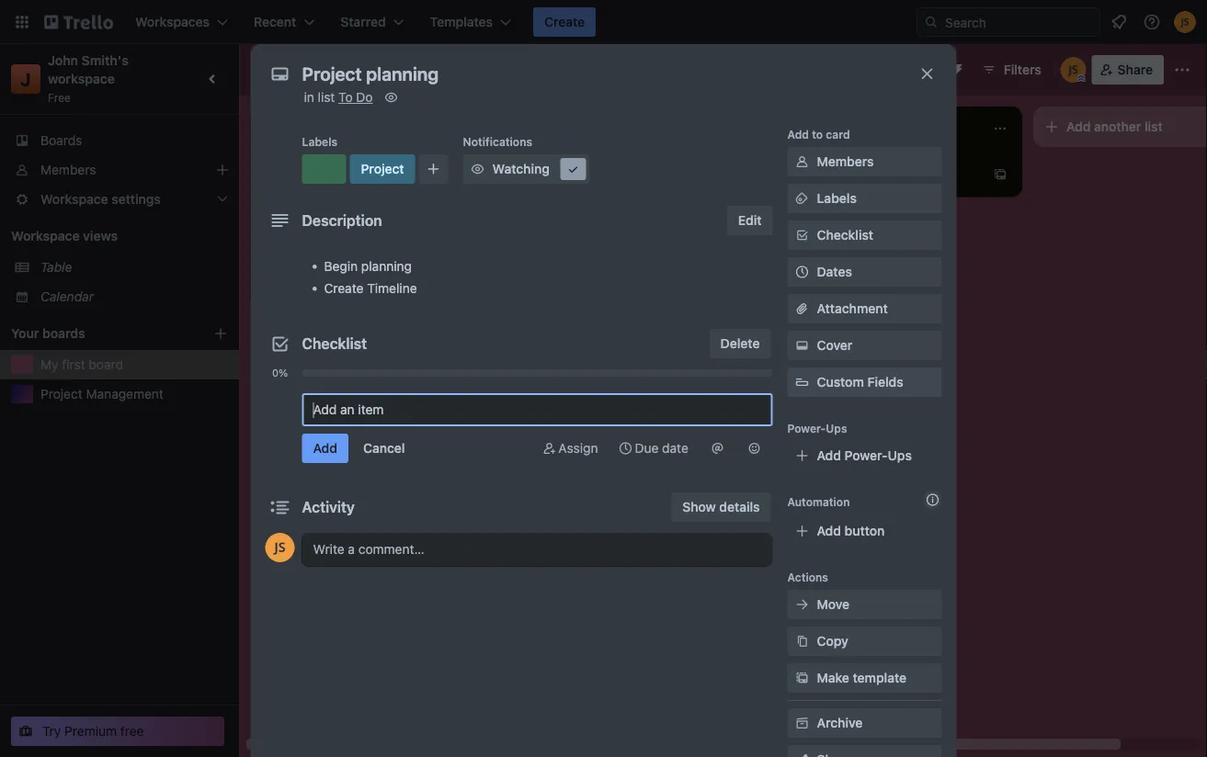 Task type: describe. For each thing, give the bounding box(es) containing it.
try
[[42, 724, 61, 739]]

sm image for cover
[[793, 336, 811, 355]]

make template link
[[787, 664, 942, 693]]

attachment button
[[787, 294, 942, 324]]

members for left members 'link'
[[40, 162, 96, 177]]

sm image inside move link
[[793, 596, 811, 614]]

your boards with 2 items element
[[11, 323, 186, 345]]

add power-ups link
[[787, 441, 942, 471]]

color: green, title: none image
[[268, 158, 305, 165]]

primary element
[[0, 0, 1207, 44]]

cover link
[[787, 331, 942, 360]]

due date
[[635, 441, 688, 456]]

custom fields button
[[787, 373, 942, 392]]

button
[[844, 524, 885, 539]]

workspace
[[48, 71, 115, 86]]

project management link
[[40, 385, 228, 404]]

john smith's workspace link
[[48, 53, 132, 86]]

views
[[83, 228, 118, 244]]

add power-ups
[[817, 448, 912, 463]]

add another list button
[[1033, 107, 1207, 147]]

Search field
[[939, 8, 1100, 36]]

john
[[48, 53, 78, 68]]

1 vertical spatial checklist
[[302, 335, 367, 353]]

search image
[[924, 15, 939, 29]]

0 horizontal spatial members link
[[0, 155, 239, 185]]

meeting link
[[268, 235, 482, 254]]

my first board link
[[40, 356, 228, 374]]

dates button
[[787, 257, 942, 287]]

boards link
[[0, 126, 239, 155]]

due date link
[[609, 434, 697, 463]]

copy
[[817, 634, 848, 649]]

table
[[40, 260, 72, 275]]

notifications
[[463, 135, 532, 148]]

first inside board name text field
[[291, 60, 323, 80]]

your boards
[[11, 326, 85, 341]]

workspace
[[11, 228, 80, 244]]

cancel
[[363, 441, 405, 456]]

power ups image
[[917, 63, 932, 77]]

due
[[635, 441, 659, 456]]

to
[[338, 90, 353, 105]]

show details
[[682, 500, 760, 515]]

create button
[[533, 7, 596, 37]]

sm image for checklist
[[793, 226, 811, 245]]

project management
[[40, 387, 164, 402]]

cancel link
[[352, 434, 416, 463]]

workspace views
[[11, 228, 118, 244]]

board inside text field
[[327, 60, 373, 80]]

show
[[682, 500, 716, 515]]

a for middle the add a card button
[[576, 167, 583, 182]]

Write a comment text field
[[302, 533, 773, 566]]

assign link
[[533, 434, 605, 463]]

add board image
[[213, 326, 228, 341]]

share button
[[1092, 55, 1164, 85]]

checklist link
[[787, 221, 942, 250]]

another
[[1094, 119, 1141, 134]]

sm image inside due date link
[[616, 439, 635, 458]]

filters button
[[976, 55, 1047, 85]]

activity
[[302, 499, 355, 516]]

boards
[[40, 133, 82, 148]]

planning for begin planning create timeline
[[361, 259, 412, 274]]

table link
[[40, 258, 228, 277]]

meeting
[[268, 237, 317, 252]]

create inside button
[[544, 14, 585, 29]]

cover
[[817, 338, 852, 353]]

premium
[[65, 724, 117, 739]]

sm image for make template
[[793, 669, 811, 688]]

timeline
[[367, 281, 417, 296]]

1 horizontal spatial members link
[[787, 147, 942, 177]]

Board name text field
[[254, 55, 383, 85]]

automation
[[787, 496, 850, 508]]

0%
[[272, 367, 288, 379]]

1 horizontal spatial add a card
[[548, 167, 613, 182]]

begin
[[324, 259, 358, 274]]

0 horizontal spatial ups
[[826, 422, 847, 435]]

2 horizontal spatial add a card button
[[780, 160, 986, 189]]

1 vertical spatial board
[[89, 357, 123, 372]]

archive link
[[787, 709, 942, 738]]

show details link
[[671, 493, 771, 522]]

labels link
[[787, 184, 942, 213]]

project planning
[[268, 171, 365, 186]]

dates
[[817, 264, 852, 279]]

share
[[1118, 62, 1153, 77]]

add button button
[[787, 517, 942, 546]]

0 horizontal spatial add a card
[[287, 277, 352, 292]]

list inside button
[[1145, 119, 1163, 134]]

free
[[48, 91, 71, 104]]

watching
[[492, 161, 550, 177]]

0 horizontal spatial power-
[[787, 422, 826, 435]]

1 vertical spatial ups
[[888, 448, 912, 463]]

checklist group
[[265, 382, 773, 390]]

do
[[356, 90, 373, 105]]

1 horizontal spatial add a card button
[[518, 160, 724, 189]]

your
[[11, 326, 39, 341]]

1 horizontal spatial power-
[[844, 448, 888, 463]]

in
[[304, 90, 314, 105]]

0 notifications image
[[1108, 11, 1130, 33]]

1 vertical spatial first
[[62, 357, 85, 372]]

filters
[[1004, 62, 1041, 77]]

show menu image
[[1173, 61, 1191, 79]]

calendar link
[[40, 288, 228, 306]]

color: green, title: none image
[[302, 154, 346, 184]]

free
[[120, 724, 144, 739]]



Task type: vqa. For each thing, say whether or not it's contained in the screenshot.
Ups
yes



Task type: locate. For each thing, give the bounding box(es) containing it.
1 horizontal spatial color: sky, title: "project" element
[[350, 154, 415, 184]]

sm image for copy
[[793, 632, 811, 651]]

members link down boards at the top left of page
[[0, 155, 239, 185]]

management
[[86, 387, 164, 402]]

create
[[544, 14, 585, 29], [324, 281, 364, 296]]

to do link
[[338, 90, 373, 105]]

0 horizontal spatial create
[[324, 281, 364, 296]]

1 horizontal spatial checklist
[[817, 228, 873, 243]]

0 horizontal spatial checklist
[[302, 335, 367, 353]]

0 vertical spatial ups
[[826, 422, 847, 435]]

archive
[[817, 716, 863, 731]]

add
[[1066, 119, 1091, 134], [787, 128, 809, 141], [548, 167, 572, 182], [809, 167, 833, 182], [287, 277, 311, 292], [817, 448, 841, 463], [817, 524, 841, 539]]

0 horizontal spatial first
[[62, 357, 85, 372]]

sm image inside checklist link
[[793, 226, 811, 245]]

1 vertical spatial planning
[[361, 259, 412, 274]]

0 horizontal spatial labels
[[302, 135, 338, 148]]

0 vertical spatial power-
[[787, 422, 826, 435]]

card right watching
[[586, 167, 613, 182]]

project right color: green, title: none icon
[[309, 159, 347, 172]]

my inside board name text field
[[263, 60, 287, 80]]

a down meeting
[[315, 277, 322, 292]]

1 horizontal spatial ups
[[888, 448, 912, 463]]

planning for project planning
[[314, 171, 365, 186]]

1 horizontal spatial my first board
[[263, 60, 373, 80]]

2 horizontal spatial add a card
[[809, 167, 874, 182]]

begin planning create timeline
[[324, 259, 417, 296]]

0 vertical spatial my
[[263, 60, 287, 80]]

members down boards at the top left of page
[[40, 162, 96, 177]]

0 horizontal spatial color: sky, title: "project" element
[[309, 158, 347, 172]]

0 vertical spatial create
[[544, 14, 585, 29]]

0 horizontal spatial add a card button
[[257, 270, 463, 300]]

1 vertical spatial john smith (johnsmith38824343) image
[[265, 533, 295, 563]]

a up the "labels" link
[[837, 167, 844, 182]]

0 horizontal spatial a
[[315, 277, 322, 292]]

watching button
[[463, 154, 590, 184]]

sm image right do
[[382, 88, 400, 107]]

my
[[263, 60, 287, 80], [40, 357, 58, 372]]

color: sky, title: "project" element right color: green, title: none image
[[350, 154, 415, 184]]

sm image
[[382, 88, 400, 107], [564, 160, 582, 178], [540, 439, 558, 458], [708, 439, 727, 458], [793, 596, 811, 614], [793, 714, 811, 733]]

sm image down actions
[[793, 596, 811, 614]]

0 horizontal spatial list
[[318, 90, 335, 105]]

planning up description
[[314, 171, 365, 186]]

sm image inside the "labels" link
[[793, 189, 811, 208]]

1 vertical spatial labels
[[817, 191, 857, 206]]

sm image inside the make template link
[[793, 669, 811, 688]]

0 horizontal spatial john smith (johnsmith38824343) image
[[265, 533, 295, 563]]

card down begin
[[325, 277, 352, 292]]

sm image for watching
[[468, 160, 487, 178]]

members for right members 'link'
[[817, 154, 874, 169]]

add to card
[[787, 128, 850, 141]]

make
[[817, 671, 849, 686]]

0 vertical spatial my first board
[[263, 60, 373, 80]]

calendar
[[40, 289, 94, 304]]

john smith's workspace free
[[48, 53, 132, 104]]

j
[[21, 68, 31, 90]]

color: sky, title: "project" element right color: green, title: none icon
[[309, 158, 347, 172]]

actions
[[787, 571, 828, 584]]

delete link
[[709, 329, 771, 359]]

0 vertical spatial planning
[[314, 171, 365, 186]]

template
[[853, 671, 907, 686]]

add a card button
[[518, 160, 724, 189], [780, 160, 986, 189], [257, 270, 463, 300]]

None submit
[[302, 434, 348, 463]]

a right watching
[[576, 167, 583, 182]]

1 horizontal spatial labels
[[817, 191, 857, 206]]

1 horizontal spatial my
[[263, 60, 287, 80]]

first
[[291, 60, 323, 80], [62, 357, 85, 372]]

first up in
[[291, 60, 323, 80]]

0 vertical spatial checklist
[[817, 228, 873, 243]]

power- down power-ups
[[844, 448, 888, 463]]

planning
[[314, 171, 365, 186], [361, 259, 412, 274]]

delete
[[720, 336, 760, 351]]

sm image for members
[[793, 153, 811, 171]]

first down boards
[[62, 357, 85, 372]]

0 horizontal spatial board
[[89, 357, 123, 372]]

project for the leftmost color: sky, title: "project" element
[[309, 159, 347, 172]]

0 vertical spatial john smith (johnsmith38824343) image
[[1174, 11, 1196, 33]]

add a card
[[548, 167, 613, 182], [809, 167, 874, 182], [287, 277, 352, 292]]

power- down custom
[[787, 422, 826, 435]]

boards
[[42, 326, 85, 341]]

1 horizontal spatial list
[[1145, 119, 1163, 134]]

add another list
[[1066, 119, 1163, 134]]

1 vertical spatial list
[[1145, 119, 1163, 134]]

try premium free button
[[11, 717, 224, 746]]

Add an item text field
[[302, 393, 773, 427]]

project right color: green, title: none image
[[361, 161, 404, 177]]

0 vertical spatial first
[[291, 60, 323, 80]]

list right another
[[1145, 119, 1163, 134]]

create from template… image
[[993, 167, 1008, 182]]

project planning link
[[268, 169, 482, 188]]

project for project planning
[[268, 171, 310, 186]]

sm image inside assign link
[[540, 439, 558, 458]]

assign
[[558, 441, 598, 456]]

power-ups
[[787, 422, 847, 435]]

board up project management
[[89, 357, 123, 372]]

1 vertical spatial create
[[324, 281, 364, 296]]

fields
[[867, 375, 903, 390]]

project down color: green, title: none icon
[[268, 171, 310, 186]]

star or unstar board image
[[394, 63, 408, 77]]

labels up color: green, title: none image
[[302, 135, 338, 148]]

open information menu image
[[1143, 13, 1161, 31]]

planning inside begin planning create timeline
[[361, 259, 412, 274]]

0 horizontal spatial my first board
[[40, 357, 123, 372]]

a for the rightmost the add a card button
[[837, 167, 844, 182]]

sm image inside members 'link'
[[793, 153, 811, 171]]

add button
[[817, 524, 885, 539]]

custom fields
[[817, 375, 903, 390]]

sm image inside archive link
[[793, 714, 811, 733]]

sm image inside "cover" link
[[793, 336, 811, 355]]

board up to
[[327, 60, 373, 80]]

ups up add power-ups
[[826, 422, 847, 435]]

workspace visible image
[[427, 63, 441, 77]]

move
[[817, 597, 850, 612]]

edit button
[[727, 206, 773, 235]]

1 horizontal spatial a
[[576, 167, 583, 182]]

members link up the "labels" link
[[787, 147, 942, 177]]

1 horizontal spatial john smith (johnsmith38824343) image
[[1174, 11, 1196, 33]]

date
[[662, 441, 688, 456]]

copy link
[[787, 627, 942, 656]]

project for project management
[[40, 387, 83, 402]]

edit
[[738, 213, 762, 228]]

john smith (johnsmith38824343) image
[[1174, 11, 1196, 33], [265, 533, 295, 563]]

card
[[826, 128, 850, 141], [586, 167, 613, 182], [847, 167, 874, 182], [325, 277, 352, 292]]

attachment
[[817, 301, 888, 316]]

ups down "fields"
[[888, 448, 912, 463]]

sm image left archive
[[793, 714, 811, 733]]

sm image inside watching button
[[468, 160, 487, 178]]

1 vertical spatial my
[[40, 357, 58, 372]]

1 horizontal spatial board
[[327, 60, 373, 80]]

1 horizontal spatial members
[[817, 154, 874, 169]]

1 vertical spatial power-
[[844, 448, 888, 463]]

sm image inside watching button
[[564, 160, 582, 178]]

sm image right date
[[708, 439, 727, 458]]

description
[[302, 212, 382, 229]]

make template
[[817, 671, 907, 686]]

power-
[[787, 422, 826, 435], [844, 448, 888, 463]]

smith's
[[82, 53, 129, 68]]

my first board down your boards with 2 items 'element'
[[40, 357, 123, 372]]

planning up timeline
[[361, 259, 412, 274]]

try premium free
[[42, 724, 144, 739]]

1 horizontal spatial first
[[291, 60, 323, 80]]

0 vertical spatial board
[[327, 60, 373, 80]]

sm image down add an item text box
[[540, 439, 558, 458]]

card right to
[[826, 128, 850, 141]]

move link
[[787, 590, 942, 620]]

card up the "labels" link
[[847, 167, 874, 182]]

details
[[719, 500, 760, 515]]

sm image inside copy "link"
[[793, 632, 811, 651]]

project down boards
[[40, 387, 83, 402]]

j link
[[11, 64, 40, 94]]

checklist up dates
[[817, 228, 873, 243]]

checklist
[[817, 228, 873, 243], [302, 335, 367, 353]]

members down add to card
[[817, 154, 874, 169]]

0 vertical spatial list
[[318, 90, 335, 105]]

color: sky, title: "project" element
[[350, 154, 415, 184], [309, 158, 347, 172]]

None text field
[[293, 57, 900, 90]]

sm image right watching
[[564, 160, 582, 178]]

1 horizontal spatial create
[[544, 14, 585, 29]]

john smith (johnsmith38824343) image
[[1061, 57, 1086, 83]]

a
[[576, 167, 583, 182], [837, 167, 844, 182], [315, 277, 322, 292]]

1 vertical spatial my first board
[[40, 357, 123, 372]]

0 horizontal spatial my
[[40, 357, 58, 372]]

my first board inside board name text field
[[263, 60, 373, 80]]

list
[[318, 90, 335, 105], [1145, 119, 1163, 134]]

list right in
[[318, 90, 335, 105]]

labels up checklist link
[[817, 191, 857, 206]]

automation image
[[943, 55, 969, 81]]

project for color: sky, title: "project" element to the right
[[361, 161, 404, 177]]

0 vertical spatial labels
[[302, 135, 338, 148]]

checklist down begin planning create timeline
[[302, 335, 367, 353]]

labels
[[302, 135, 338, 148], [817, 191, 857, 206]]

members
[[817, 154, 874, 169], [40, 162, 96, 177]]

create inside begin planning create timeline
[[324, 281, 364, 296]]

2 horizontal spatial a
[[837, 167, 844, 182]]

sm image for labels
[[793, 189, 811, 208]]

0 horizontal spatial members
[[40, 162, 96, 177]]

my first board up in
[[263, 60, 373, 80]]

to
[[812, 128, 823, 141]]

custom
[[817, 375, 864, 390]]

sm image
[[793, 153, 811, 171], [468, 160, 487, 178], [793, 189, 811, 208], [793, 226, 811, 245], [793, 336, 811, 355], [616, 439, 635, 458], [745, 439, 763, 458], [793, 632, 811, 651], [793, 669, 811, 688]]



